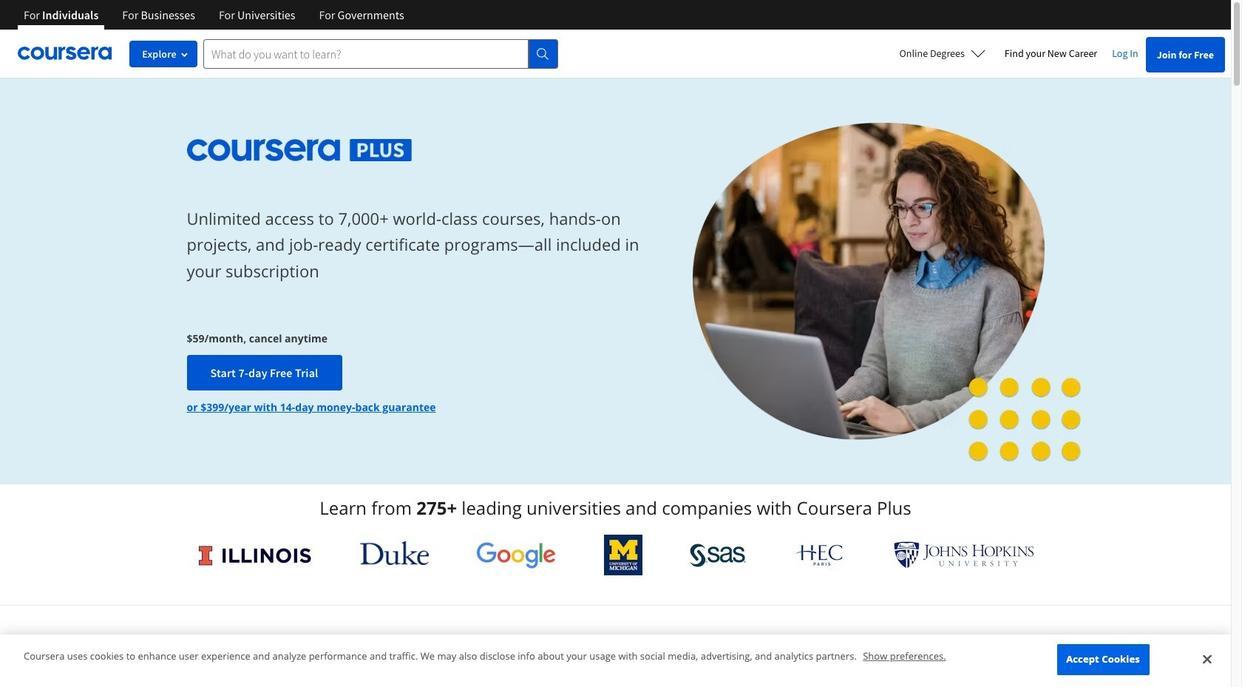 Task type: vqa. For each thing, say whether or not it's contained in the screenshot.
what do you want to learn? text box
yes



Task type: locate. For each thing, give the bounding box(es) containing it.
hec paris image
[[794, 540, 846, 570]]

banner navigation
[[12, 0, 416, 41]]

None search field
[[203, 39, 558, 68]]

duke university image
[[360, 541, 429, 565]]

privacy alert dialog
[[0, 635, 1231, 687]]

google image
[[476, 541, 556, 569]]

coursera plus image
[[187, 139, 412, 161]]



Task type: describe. For each thing, give the bounding box(es) containing it.
johns hopkins university image
[[894, 541, 1034, 569]]

What do you want to learn? text field
[[203, 39, 529, 68]]

university of michigan image
[[604, 535, 643, 575]]

sas image
[[690, 543, 747, 567]]

university of illinois at urbana-champaign image
[[197, 543, 312, 567]]

coursera image
[[18, 42, 112, 65]]



